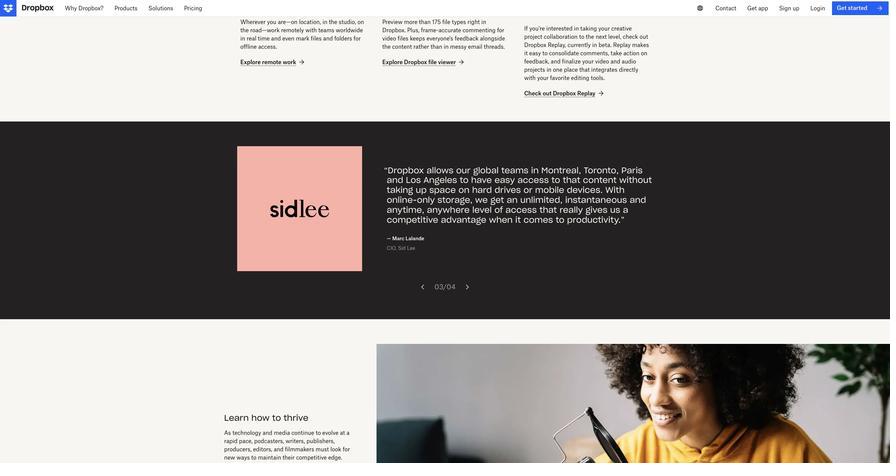 Task type: describe. For each thing, give the bounding box(es) containing it.
next
[[596, 33, 607, 40]]

folders
[[334, 35, 352, 42]]

with inside wherever you are—on location, in the studio, on the road—work remotely with teams worldwide in real time and even mark files and folders for offline access.
[[305, 27, 317, 33]]

sign up
[[779, 5, 799, 12]]

global
[[473, 165, 499, 176]]

when
[[489, 214, 513, 225]]

it inside "dropbox allows our global teams in montreal, toronto, paris and los angeles to have easy access to that content without taking up space on hard drives or mobile devices. with online-only storage, we get an unlimited, instantaneous and anytime, anywhere level of access that really gives us a competitive advantage when it comes to productivity."
[[515, 214, 521, 225]]

that inside if you're interested in taking your creative project collaboration to the next level, check out dropbox replay, currently in beta. replay makes it easy to consolidate comments, take action on feedback, and finalize your video and audio projects in one place that integrates directly with your favorite editing tools.
[[579, 66, 590, 73]]

or
[[524, 185, 533, 195]]

explore dropbox file viewer link
[[382, 58, 466, 66]]

wherever you are—on location, in the studio, on the road—work remotely with teams worldwide in real time and even mark files and folders for offline access.
[[240, 18, 364, 50]]

— marc lalande
[[387, 236, 424, 241]]

video inside if you're interested in taking your creative project collaboration to the next level, check out dropbox replay, currently in beta. replay makes it easy to consolidate comments, take action on feedback, and finalize your video and audio projects in one place that integrates directly with your favorite editing tools.
[[595, 58, 609, 65]]

explore for explore remote work
[[240, 59, 261, 65]]

out inside if you're interested in taking your creative project collaboration to the next level, check out dropbox replay, currently in beta. replay makes it easy to consolidate comments, take action on feedback, and finalize your video and audio projects in one place that integrates directly with your favorite editing tools.
[[640, 33, 648, 40]]

video inside sign off faster with audio and video collaboration
[[604, 3, 619, 9]]

los
[[406, 175, 421, 186]]

the inside the preview more than 175 file types right in dropbox. plus, frame-accurate commenting for video files keeps everyone's feedback alongside the content rather than in messy email threads.
[[382, 43, 391, 50]]

currently
[[568, 41, 591, 48]]

project
[[524, 33, 542, 40]]

time
[[258, 35, 270, 42]]

rather
[[413, 43, 429, 50]]

advantage
[[441, 214, 486, 225]]

a inside "dropbox allows our global teams in montreal, toronto, paris and los angeles to have easy access to that content without taking up space on hard drives or mobile devices. with online-only storage, we get an unlimited, instantaneous and anytime, anywhere level of access that really gives us a competitive advantage when it comes to productivity."
[[623, 205, 628, 215]]

sign up link
[[774, 0, 805, 16]]

it inside if you're interested in taking your creative project collaboration to the next level, check out dropbox replay, currently in beta. replay makes it easy to consolidate comments, take action on feedback, and finalize your video and audio projects in one place that integrates directly with your favorite editing tools.
[[524, 50, 528, 57]]

check out dropbox replay
[[524, 90, 596, 97]]

everyone's
[[427, 35, 453, 42]]

products button
[[109, 0, 143, 16]]

space
[[429, 185, 456, 195]]

edge.
[[328, 454, 342, 461]]

location,
[[299, 18, 321, 25]]

in right location,
[[323, 18, 327, 25]]

without
[[619, 175, 652, 186]]

mobile
[[535, 185, 564, 195]]

files inside the preview more than 175 file types right in dropbox. plus, frame-accurate commenting for video files keeps everyone's feedback alongside the content rather than in messy email threads.
[[398, 35, 408, 42]]

get app button
[[742, 0, 774, 16]]

we
[[475, 195, 488, 205]]

to up feedback,
[[542, 50, 548, 57]]

audio inside sign off faster with audio and video collaboration
[[577, 3, 592, 9]]

finalize
[[562, 58, 581, 65]]

competitive inside "as technology and media continue to evolve at a rapid pace, podcasters, writers, publishers, producers, editors, and filmmakers must look for new ways to maintain their competitive edge."
[[296, 454, 327, 461]]

in up commenting
[[481, 18, 486, 25]]

their
[[283, 454, 295, 461]]

easy inside if you're interested in taking your creative project collaboration to the next level, check out dropbox replay, currently in beta. replay makes it easy to consolidate comments, take action on feedback, and finalize your video and audio projects in one place that integrates directly with your favorite editing tools.
[[529, 50, 541, 57]]

175
[[432, 18, 441, 25]]

access.
[[258, 43, 277, 50]]

learn
[[224, 413, 249, 423]]

sid
[[398, 245, 406, 251]]

get started
[[837, 5, 867, 11]]

get
[[490, 195, 504, 205]]

faster
[[547, 3, 562, 9]]

0 vertical spatial access
[[518, 175, 549, 186]]

publishers,
[[307, 438, 335, 444]]

hard
[[472, 185, 492, 195]]

thrive
[[284, 413, 308, 423]]

explore remote work
[[240, 59, 296, 65]]

solutions
[[148, 5, 173, 12]]

only
[[417, 195, 435, 205]]

comments,
[[580, 50, 609, 57]]

products
[[114, 5, 137, 12]]

podcasters,
[[254, 438, 284, 444]]

on inside "dropbox allows our global teams in montreal, toronto, paris and los angeles to have easy access to that content without taking up space on hard drives or mobile devices. with online-only storage, we get an unlimited, instantaneous and anytime, anywhere level of access that really gives us a competitive advantage when it comes to productivity."
[[459, 185, 470, 195]]

and left the los
[[387, 175, 403, 186]]

dropbox?
[[78, 5, 103, 12]]

why dropbox? button
[[59, 0, 109, 16]]

and left folders at the top left of page
[[323, 35, 333, 42]]

productivity."
[[567, 214, 625, 225]]

and inside sign off faster with audio and video collaboration
[[593, 3, 603, 9]]

learn how to thrive
[[224, 413, 308, 423]]

place
[[564, 66, 578, 73]]

replay,
[[548, 41, 566, 48]]

consolidate
[[549, 50, 579, 57]]

studio,
[[339, 18, 356, 25]]

why
[[65, 5, 77, 12]]

up inside sign up link
[[793, 5, 799, 12]]

one
[[553, 66, 562, 73]]

get app
[[747, 5, 768, 12]]

you
[[267, 18, 276, 25]]

marc
[[392, 236, 404, 241]]

2 horizontal spatial your
[[598, 25, 610, 32]]

and up access.
[[271, 35, 281, 42]]

and up maintain
[[274, 446, 284, 453]]

right
[[468, 18, 480, 25]]

for inside "as technology and media continue to evolve at a rapid pace, podcasters, writers, publishers, producers, editors, and filmmakers must look for new ways to maintain their competitive edge."
[[343, 446, 350, 453]]

off
[[538, 3, 545, 9]]

have
[[471, 175, 492, 186]]

1 vertical spatial than
[[431, 43, 442, 50]]

rapid
[[224, 438, 238, 444]]

must
[[316, 446, 329, 453]]

alongside
[[480, 35, 505, 42]]

the left the studio,
[[329, 18, 337, 25]]

drives
[[495, 185, 521, 195]]

0 horizontal spatial dropbox
[[404, 59, 427, 65]]

taking inside "dropbox allows our global teams in montreal, toronto, paris and los angeles to have easy access to that content without taking up space on hard drives or mobile devices. with online-only storage, we get an unlimited, instantaneous and anytime, anywhere level of access that really gives us a competitive advantage when it comes to productivity."
[[387, 185, 413, 195]]

explore remote work link
[[240, 58, 306, 66]]

more
[[404, 18, 418, 25]]

teams inside wherever you are—on location, in the studio, on the road—work remotely with teams worldwide in real time and even mark files and folders for offline access.
[[318, 27, 334, 33]]

and up one
[[551, 58, 561, 65]]

with inside sign off faster with audio and video collaboration
[[564, 3, 575, 9]]

allows
[[427, 165, 454, 176]]

action
[[623, 50, 640, 57]]

03/04
[[435, 283, 456, 291]]

files inside wherever you are—on location, in the studio, on the road—work remotely with teams worldwide in real time and even mark files and folders for offline access.
[[311, 35, 322, 42]]

0 vertical spatial than
[[419, 18, 431, 25]]

why dropbox?
[[65, 5, 103, 12]]

look
[[330, 446, 341, 453]]

favorite
[[550, 74, 570, 81]]

frame-
[[421, 27, 439, 33]]

in up currently
[[574, 25, 579, 32]]

teams inside "dropbox allows our global teams in montreal, toronto, paris and los angeles to have easy access to that content without taking up space on hard drives or mobile devices. with online-only storage, we get an unlimited, instantaneous and anytime, anywhere level of access that really gives us a competitive advantage when it comes to productivity."
[[501, 165, 529, 176]]

media
[[274, 429, 290, 436]]

explore dropbox file viewer
[[382, 59, 456, 65]]

on inside if you're interested in taking your creative project collaboration to the next level, check out dropbox replay, currently in beta. replay makes it easy to consolidate comments, take action on feedback, and finalize your video and audio projects in one place that integrates directly with your favorite editing tools.
[[641, 50, 647, 57]]

replay inside if you're interested in taking your creative project collaboration to the next level, check out dropbox replay, currently in beta. replay makes it easy to consolidate comments, take action on feedback, and finalize your video and audio projects in one place that integrates directly with your favorite editing tools.
[[613, 41, 631, 48]]



Task type: locate. For each thing, give the bounding box(es) containing it.
0 vertical spatial teams
[[318, 27, 334, 33]]

sign for sign off faster with audio and video collaboration
[[524, 3, 537, 9]]

in inside "dropbox allows our global teams in montreal, toronto, paris and los angeles to have easy access to that content without taking up space on hard drives or mobile devices. with online-only storage, we get an unlimited, instantaneous and anytime, anywhere level of access that really gives us a competitive advantage when it comes to productivity."
[[531, 165, 539, 176]]

1 horizontal spatial explore
[[382, 59, 403, 65]]

that up really
[[563, 175, 580, 186]]

2 vertical spatial on
[[459, 185, 470, 195]]

out
[[640, 33, 648, 40], [543, 90, 552, 97]]

1 vertical spatial it
[[515, 214, 521, 225]]

dropbox down rather
[[404, 59, 427, 65]]

with
[[606, 185, 625, 195]]

2 vertical spatial with
[[524, 74, 536, 81]]

interested
[[546, 25, 573, 32]]

1 vertical spatial teams
[[501, 165, 529, 176]]

angeles
[[424, 175, 457, 186]]

0 horizontal spatial files
[[311, 35, 322, 42]]

content down keeps
[[392, 43, 412, 50]]

toronto,
[[584, 165, 619, 176]]

than down everyone's at the top of page
[[431, 43, 442, 50]]

0 horizontal spatial your
[[537, 74, 549, 81]]

access up 'unlimited,'
[[518, 175, 549, 186]]

up inside "dropbox allows our global teams in montreal, toronto, paris and los angeles to have easy access to that content without taking up space on hard drives or mobile devices. with online-only storage, we get an unlimited, instantaneous and anytime, anywhere level of access that really gives us a competitive advantage when it comes to productivity."
[[416, 185, 427, 195]]

writers,
[[286, 438, 305, 444]]

2 vertical spatial your
[[537, 74, 549, 81]]

0 vertical spatial for
[[497, 27, 504, 33]]

1 horizontal spatial out
[[640, 33, 648, 40]]

1 vertical spatial easy
[[495, 175, 515, 186]]

1 explore from the left
[[240, 59, 261, 65]]

1 vertical spatial a
[[347, 429, 350, 436]]

video up creative
[[604, 3, 619, 9]]

video down dropbox.
[[382, 35, 396, 42]]

easy up get
[[495, 175, 515, 186]]

content inside the preview more than 175 file types right in dropbox. plus, frame-accurate commenting for video files keeps everyone's feedback alongside the content rather than in messy email threads.
[[392, 43, 412, 50]]

up left 'space'
[[416, 185, 427, 195]]

dropbox down favorite
[[553, 90, 576, 97]]

and down without
[[630, 195, 646, 205]]

content inside "dropbox allows our global teams in montreal, toronto, paris and los angeles to have easy access to that content without taking up space on hard drives or mobile devices. with online-only storage, we get an unlimited, instantaneous and anytime, anywhere level of access that really gives us a competitive advantage when it comes to productivity."
[[583, 175, 617, 186]]

the left next
[[586, 33, 594, 40]]

0 horizontal spatial up
[[416, 185, 427, 195]]

accurate
[[439, 27, 461, 33]]

0 horizontal spatial on
[[358, 18, 364, 25]]

0 vertical spatial taking
[[580, 25, 597, 32]]

0 vertical spatial with
[[564, 3, 575, 9]]

get inside dropdown button
[[747, 5, 757, 12]]

us
[[610, 205, 620, 215]]

with inside if you're interested in taking your creative project collaboration to the next level, check out dropbox replay, currently in beta. replay makes it easy to consolidate comments, take action on feedback, and finalize your video and audio projects in one place that integrates directly with your favorite editing tools.
[[524, 74, 536, 81]]

dropbox down project
[[524, 41, 546, 48]]

0 vertical spatial on
[[358, 18, 364, 25]]

1 vertical spatial out
[[543, 90, 552, 97]]

wherever
[[240, 18, 266, 25]]

anytime,
[[387, 205, 424, 215]]

your
[[598, 25, 610, 32], [582, 58, 594, 65], [537, 74, 549, 81]]

get for get started
[[837, 5, 847, 11]]

0 horizontal spatial out
[[543, 90, 552, 97]]

replay up take
[[613, 41, 631, 48]]

out right check
[[543, 90, 552, 97]]

collaboration down interested
[[544, 33, 578, 40]]

1 horizontal spatial it
[[524, 50, 528, 57]]

explore down offline
[[240, 59, 261, 65]]

0 horizontal spatial file
[[428, 59, 437, 65]]

content up instantaneous
[[583, 175, 617, 186]]

with
[[564, 3, 575, 9], [305, 27, 317, 33], [524, 74, 536, 81]]

the up real
[[240, 27, 249, 33]]

0 horizontal spatial easy
[[495, 175, 515, 186]]

on left hard
[[459, 185, 470, 195]]

1 files from the left
[[311, 35, 322, 42]]

2 horizontal spatial dropbox
[[553, 90, 576, 97]]

sign right app
[[779, 5, 791, 12]]

files down dropbox.
[[398, 35, 408, 42]]

1 vertical spatial replay
[[577, 90, 596, 97]]

taking
[[580, 25, 597, 32], [387, 185, 413, 195]]

2 horizontal spatial on
[[641, 50, 647, 57]]

comes
[[524, 214, 553, 225]]

2 files from the left
[[398, 35, 408, 42]]

1 horizontal spatial teams
[[501, 165, 529, 176]]

with right faster
[[564, 3, 575, 9]]

0 vertical spatial your
[[598, 25, 610, 32]]

2 explore from the left
[[382, 59, 403, 65]]

1 vertical spatial collaboration
[[544, 33, 578, 40]]

teams up the drives
[[501, 165, 529, 176]]

1 vertical spatial access
[[506, 205, 537, 215]]

easy up feedback,
[[529, 50, 541, 57]]

a
[[623, 205, 628, 215], [347, 429, 350, 436]]

competitive
[[387, 214, 438, 225], [296, 454, 327, 461]]

login
[[810, 5, 825, 12]]

0 vertical spatial file
[[442, 18, 450, 25]]

0 horizontal spatial content
[[392, 43, 412, 50]]

your up next
[[598, 25, 610, 32]]

unlimited,
[[520, 195, 563, 205]]

0 vertical spatial video
[[604, 3, 619, 9]]

continue
[[292, 429, 314, 436]]

in left one
[[547, 66, 552, 73]]

out up makes
[[640, 33, 648, 40]]

1 vertical spatial competitive
[[296, 454, 327, 461]]

get left started
[[837, 5, 847, 11]]

for up alongside
[[497, 27, 504, 33]]

our
[[456, 165, 471, 176]]

cio,
[[387, 245, 397, 251]]

up left login link
[[793, 5, 799, 12]]

a right "at"
[[347, 429, 350, 436]]

dropbox
[[524, 41, 546, 48], [404, 59, 427, 65], [553, 90, 576, 97]]

collaboration inside if you're interested in taking your creative project collaboration to the next level, check out dropbox replay, currently in beta. replay makes it easy to consolidate comments, take action on feedback, and finalize your video and audio projects in one place that integrates directly with your favorite editing tools.
[[544, 33, 578, 40]]

get for get app
[[747, 5, 757, 12]]

to up media
[[272, 413, 281, 423]]

in
[[323, 18, 327, 25], [481, 18, 486, 25], [574, 25, 579, 32], [240, 35, 245, 42], [592, 41, 597, 48], [444, 43, 449, 50], [547, 66, 552, 73], [531, 165, 539, 176]]

worldwide
[[336, 27, 363, 33]]

1 horizontal spatial on
[[459, 185, 470, 195]]

sign off faster with audio and video collaboration
[[524, 3, 619, 16]]

a woman speaking into a desktop microphone image
[[377, 344, 890, 463]]

for right look
[[343, 446, 350, 453]]

1 horizontal spatial dropbox
[[524, 41, 546, 48]]

to up 'unlimited,'
[[551, 175, 560, 186]]

1 vertical spatial with
[[305, 27, 317, 33]]

0 horizontal spatial replay
[[577, 90, 596, 97]]

that up editing on the right of page
[[579, 66, 590, 73]]

1 horizontal spatial competitive
[[387, 214, 438, 225]]

ways
[[237, 454, 250, 461]]

montreal,
[[541, 165, 581, 176]]

2 vertical spatial that
[[540, 205, 557, 215]]

sign inside sign off faster with audio and video collaboration
[[524, 3, 537, 9]]

check
[[524, 90, 541, 97]]

file
[[442, 18, 450, 25], [428, 59, 437, 65]]

2 vertical spatial video
[[595, 58, 609, 65]]

sid lee icon image
[[270, 179, 329, 238]]

on down makes
[[641, 50, 647, 57]]

in up comments,
[[592, 41, 597, 48]]

2 horizontal spatial with
[[564, 3, 575, 9]]

lalande
[[406, 236, 424, 241]]

0 vertical spatial competitive
[[387, 214, 438, 225]]

creative
[[611, 25, 632, 32]]

for down worldwide
[[354, 35, 361, 42]]

technology
[[232, 429, 261, 436]]

get left app
[[747, 5, 757, 12]]

file left viewer
[[428, 59, 437, 65]]

0 vertical spatial dropbox
[[524, 41, 546, 48]]

1 horizontal spatial content
[[583, 175, 617, 186]]

plus,
[[407, 27, 420, 33]]

0 horizontal spatial get
[[747, 5, 757, 12]]

1 vertical spatial taking
[[387, 185, 413, 195]]

it up feedback,
[[524, 50, 528, 57]]

1 horizontal spatial taking
[[580, 25, 597, 32]]

directly
[[619, 66, 638, 73]]

really
[[560, 205, 583, 215]]

taking inside if you're interested in taking your creative project collaboration to the next level, check out dropbox replay, currently in beta. replay makes it easy to consolidate comments, take action on feedback, and finalize your video and audio projects in one place that integrates directly with your favorite editing tools.
[[580, 25, 597, 32]]

than
[[419, 18, 431, 25], [431, 43, 442, 50]]

and down take
[[611, 58, 620, 65]]

anywhere
[[427, 205, 470, 215]]

"dropbox allows our global teams in montreal, toronto, paris and los angeles to have easy access to that content without taking up space on hard drives or mobile devices. with online-only storage, we get an unlimited, instantaneous and anytime, anywhere level of access that really gives us a competitive advantage when it comes to productivity."
[[384, 165, 652, 225]]

0 vertical spatial that
[[579, 66, 590, 73]]

if you're interested in taking your creative project collaboration to the next level, check out dropbox replay, currently in beta. replay makes it easy to consolidate comments, take action on feedback, and finalize your video and audio projects in one place that integrates directly with your favorite editing tools.
[[524, 25, 649, 81]]

at
[[340, 429, 345, 436]]

teams down location,
[[318, 27, 334, 33]]

0 vertical spatial a
[[623, 205, 628, 215]]

0 horizontal spatial teams
[[318, 27, 334, 33]]

1 horizontal spatial up
[[793, 5, 799, 12]]

level
[[472, 205, 492, 215]]

1 horizontal spatial easy
[[529, 50, 541, 57]]

1 vertical spatial on
[[641, 50, 647, 57]]

audio inside if you're interested in taking your creative project collaboration to the next level, check out dropbox replay, currently in beta. replay makes it easy to consolidate comments, take action on feedback, and finalize your video and audio projects in one place that integrates directly with your favorite editing tools.
[[622, 58, 636, 65]]

audio right faster
[[577, 3, 592, 9]]

in left real
[[240, 35, 245, 42]]

get inside "link"
[[837, 5, 847, 11]]

2 vertical spatial dropbox
[[553, 90, 576, 97]]

to left have
[[460, 175, 469, 186]]

1 horizontal spatial sign
[[779, 5, 791, 12]]

collaboration inside sign off faster with audio and video collaboration
[[524, 9, 560, 16]]

check out dropbox replay link
[[524, 89, 605, 98]]

to right comes
[[556, 214, 565, 225]]

viewer
[[438, 59, 456, 65]]

1 horizontal spatial file
[[442, 18, 450, 25]]

the inside if you're interested in taking your creative project collaboration to the next level, check out dropbox replay, currently in beta. replay makes it easy to consolidate comments, take action on feedback, and finalize your video and audio projects in one place that integrates directly with your favorite editing tools.
[[586, 33, 594, 40]]

taking down "dropbox
[[387, 185, 413, 195]]

remote
[[262, 59, 281, 65]]

1 vertical spatial your
[[582, 58, 594, 65]]

storage,
[[438, 195, 473, 205]]

1 horizontal spatial for
[[354, 35, 361, 42]]

beta.
[[599, 41, 612, 48]]

pace,
[[239, 438, 253, 444]]

a right us
[[623, 205, 628, 215]]

preview more than 175 file types right in dropbox. plus, frame-accurate commenting for video files keeps everyone's feedback alongside the content rather than in messy email threads.
[[382, 18, 505, 50]]

1 horizontal spatial files
[[398, 35, 408, 42]]

of
[[494, 205, 503, 215]]

0 horizontal spatial explore
[[240, 59, 261, 65]]

explore down dropbox.
[[382, 59, 403, 65]]

take
[[611, 50, 622, 57]]

0 vertical spatial easy
[[529, 50, 541, 57]]

1 vertical spatial file
[[428, 59, 437, 65]]

competitive up lalande
[[387, 214, 438, 225]]

pricing
[[184, 5, 202, 12]]

evolve
[[322, 429, 339, 436]]

explore for explore dropbox file viewer
[[382, 59, 403, 65]]

files right the mark
[[311, 35, 322, 42]]

2 vertical spatial for
[[343, 446, 350, 453]]

and up next
[[593, 3, 603, 9]]

replay
[[613, 41, 631, 48], [577, 90, 596, 97]]

check
[[623, 33, 638, 40]]

login link
[[805, 0, 831, 16]]

sign left the off
[[524, 3, 537, 9]]

0 vertical spatial it
[[524, 50, 528, 57]]

email
[[468, 43, 482, 50]]

"dropbox
[[384, 165, 424, 176]]

0 horizontal spatial it
[[515, 214, 521, 225]]

a inside "as technology and media continue to evolve at a rapid pace, podcasters, writers, publishers, producers, editors, and filmmakers must look for new ways to maintain their competitive edge."
[[347, 429, 350, 436]]

0 horizontal spatial sign
[[524, 3, 537, 9]]

0 vertical spatial collaboration
[[524, 9, 560, 16]]

threads.
[[484, 43, 505, 50]]

your down 'projects'
[[537, 74, 549, 81]]

feedback,
[[524, 58, 549, 65]]

feedback
[[455, 35, 479, 42]]

editors,
[[253, 446, 272, 453]]

preview
[[382, 18, 403, 25]]

0 horizontal spatial a
[[347, 429, 350, 436]]

integrates
[[591, 66, 618, 73]]

audio up directly
[[622, 58, 636, 65]]

devices.
[[567, 185, 603, 195]]

with down 'projects'
[[524, 74, 536, 81]]

video up integrates
[[595, 58, 609, 65]]

and up podcasters,
[[263, 429, 272, 436]]

if
[[524, 25, 528, 32]]

taking up next
[[580, 25, 597, 32]]

1 vertical spatial up
[[416, 185, 427, 195]]

to right ways
[[251, 454, 256, 461]]

in down everyone's at the top of page
[[444, 43, 449, 50]]

2 horizontal spatial for
[[497, 27, 504, 33]]

0 vertical spatial up
[[793, 5, 799, 12]]

pricing link
[[179, 0, 208, 16]]

1 horizontal spatial your
[[582, 58, 594, 65]]

commenting
[[463, 27, 496, 33]]

1 horizontal spatial a
[[623, 205, 628, 215]]

0 horizontal spatial taking
[[387, 185, 413, 195]]

0 vertical spatial content
[[392, 43, 412, 50]]

1 vertical spatial for
[[354, 35, 361, 42]]

1 horizontal spatial replay
[[613, 41, 631, 48]]

1 vertical spatial content
[[583, 175, 617, 186]]

easy inside "dropbox allows our global teams in montreal, toronto, paris and los angeles to have easy access to that content without taking up space on hard drives or mobile devices. with online-only storage, we get an unlimited, instantaneous and anytime, anywhere level of access that really gives us a competitive advantage when it comes to productivity."
[[495, 175, 515, 186]]

collaboration up you're
[[524, 9, 560, 16]]

replay down editing on the right of page
[[577, 90, 596, 97]]

contact
[[715, 5, 736, 12]]

0 vertical spatial out
[[640, 33, 648, 40]]

the down dropbox.
[[382, 43, 391, 50]]

with down location,
[[305, 27, 317, 33]]

to
[[579, 33, 584, 40], [542, 50, 548, 57], [460, 175, 469, 186], [551, 175, 560, 186], [556, 214, 565, 225], [272, 413, 281, 423], [316, 429, 321, 436], [251, 454, 256, 461]]

1 vertical spatial that
[[563, 175, 580, 186]]

1 horizontal spatial get
[[837, 5, 847, 11]]

on right the studio,
[[358, 18, 364, 25]]

in up the or
[[531, 165, 539, 176]]

file inside the preview more than 175 file types right in dropbox. plus, frame-accurate commenting for video files keeps everyone's feedback alongside the content rather than in messy email threads.
[[442, 18, 450, 25]]

0 horizontal spatial audio
[[577, 3, 592, 9]]

than up frame-
[[419, 18, 431, 25]]

an
[[507, 195, 518, 205]]

easy
[[529, 50, 541, 57], [495, 175, 515, 186]]

0 horizontal spatial for
[[343, 446, 350, 453]]

1 vertical spatial dropbox
[[404, 59, 427, 65]]

competitive down must
[[296, 454, 327, 461]]

—
[[387, 236, 391, 241]]

you're
[[529, 25, 545, 32]]

it
[[524, 50, 528, 57], [515, 214, 521, 225]]

instantaneous
[[565, 195, 627, 205]]

sign for sign up
[[779, 5, 791, 12]]

to up publishers,
[[316, 429, 321, 436]]

app
[[758, 5, 768, 12]]

competitive inside "dropbox allows our global teams in montreal, toronto, paris and los angeles to have easy access to that content without taking up space on hard drives or mobile devices. with online-only storage, we get an unlimited, instantaneous and anytime, anywhere level of access that really gives us a competitive advantage when it comes to productivity."
[[387, 214, 438, 225]]

0 horizontal spatial competitive
[[296, 454, 327, 461]]

sign inside sign up link
[[779, 5, 791, 12]]

0 vertical spatial replay
[[613, 41, 631, 48]]

filmmakers
[[285, 446, 314, 453]]

1 vertical spatial audio
[[622, 58, 636, 65]]

file up accurate on the top of the page
[[442, 18, 450, 25]]

your down comments,
[[582, 58, 594, 65]]

to up currently
[[579, 33, 584, 40]]

for inside the preview more than 175 file types right in dropbox. plus, frame-accurate commenting for video files keeps everyone's feedback alongside the content rather than in messy email threads.
[[497, 27, 504, 33]]

it right the when
[[515, 214, 521, 225]]

1 vertical spatial video
[[382, 35, 396, 42]]

access down the or
[[506, 205, 537, 215]]

even
[[282, 35, 294, 42]]

1 horizontal spatial audio
[[622, 58, 636, 65]]

0 horizontal spatial with
[[305, 27, 317, 33]]

1 horizontal spatial with
[[524, 74, 536, 81]]

road—work
[[250, 27, 280, 33]]

dropbox inside if you're interested in taking your creative project collaboration to the next level, check out dropbox replay, currently in beta. replay makes it easy to consolidate comments, take action on feedback, and finalize your video and audio projects in one place that integrates directly with your favorite editing tools.
[[524, 41, 546, 48]]

0 vertical spatial audio
[[577, 3, 592, 9]]

on inside wherever you are—on location, in the studio, on the road—work remotely with teams worldwide in real time and even mark files and folders for offline access.
[[358, 18, 364, 25]]

that down the mobile
[[540, 205, 557, 215]]

video inside the preview more than 175 file types right in dropbox. plus, frame-accurate commenting for video files keeps everyone's feedback alongside the content rather than in messy email threads.
[[382, 35, 396, 42]]

for inside wherever you are—on location, in the studio, on the road—work remotely with teams worldwide in real time and even mark files and folders for offline access.
[[354, 35, 361, 42]]

keeps
[[410, 35, 425, 42]]



Task type: vqa. For each thing, say whether or not it's contained in the screenshot.
Signatures
no



